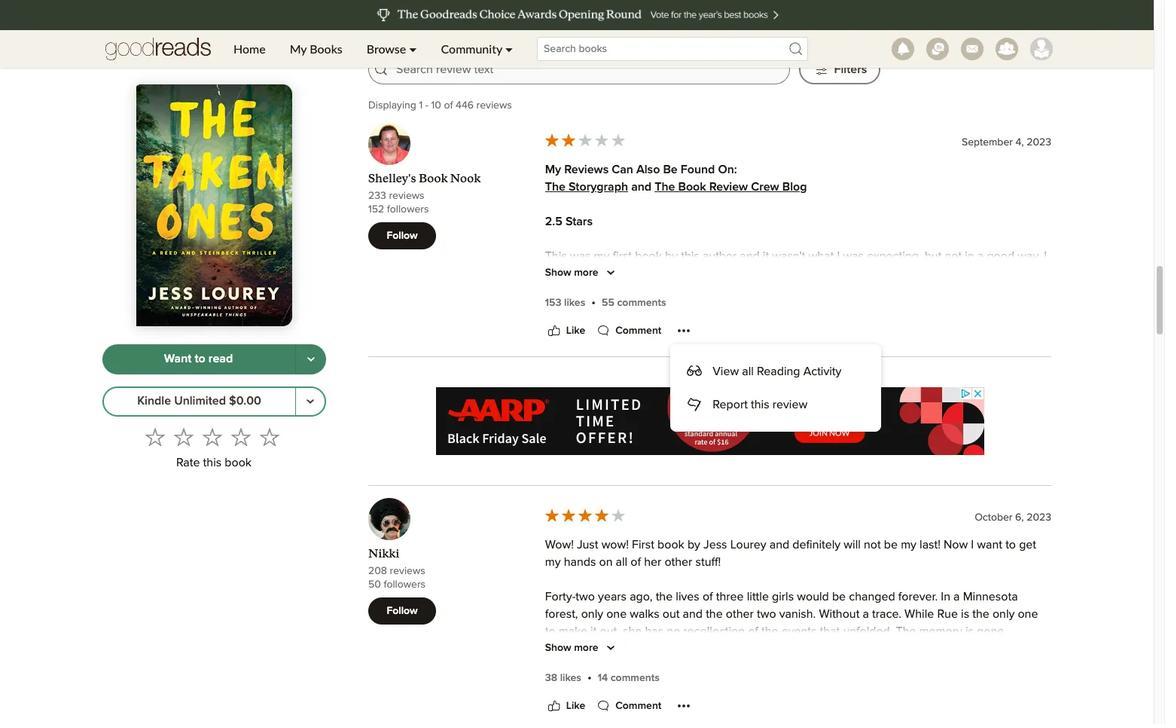 Task type: vqa. For each thing, say whether or not it's contained in the screenshot.
2 STARS
no



Task type: describe. For each thing, give the bounding box(es) containing it.
the up 'feck'
[[622, 510, 639, 522]]

0 horizontal spatial alive
[[817, 678, 842, 690]]

the up husband
[[609, 406, 626, 418]]

three
[[716, 591, 744, 603]]

in down view
[[708, 389, 718, 401]]

cliffhanger
[[578, 545, 633, 557]]

0 vertical spatial woman
[[856, 660, 894, 672]]

thank you to netgalley and the publisher for the advance readers copy.
[[545, 614, 931, 626]]

0 horizontal spatial woman
[[694, 678, 732, 690]]

years inside this was my first book by this author and it wasn't what i was expecting, but not in a good way. i was really into it, clipping along at a fast pace and enjoying the read about a dead body that links back to a cold case from forty years ago. and then all of a sudden the lead cop gets "visions" and starts to have heart flutters over her partner. why oh why couldn't this just have been a really good police procedural/investigation plotline without the voodoo and the romance thrown in!? lourey had a really good thing going here until she didn't.
[[731, 285, 760, 297]]

by for this
[[665, 250, 678, 262]]

book inside this was my first book by this author and it wasn't what i was expecting, but not in a good way. i was really into it, clipping along at a fast pace and enjoying the read about a dead body that links back to a cold case from forty years ago. and then all of a sudden the lead cop gets "visions" and starts to have heart flutters over her partner. why oh why couldn't this just have been a really good police procedural/investigation plotline without the voodoo and the romance thrown in!? lourey had a really good thing going here until she didn't.
[[635, 250, 662, 262]]

other inside forty-two years ago, the lives of three little girls would be changed forever. in a minnesota forest, only one walks out and the other two vanish. without a trace. while rue is the only one to make it out, she has no recollection of the events that unfolded. the memory is gone.
[[726, 608, 754, 620]]

was up enjoying
[[843, 250, 864, 262]]

avoided
[[910, 389, 953, 401]]

of down the when
[[1005, 678, 1015, 690]]

here inside this was my first book by this author and it wasn't what i was expecting, but not in a good way. i was really into it, clipping along at a fast pace and enjoying the read about a dead body that links back to a cold case from forty years ago. and then all of a sudden the lead cop gets "visions" and starts to have heart flutters over her partner. why oh why couldn't this just have been a really good police procedural/investigation plotline without the voodoo and the romance thrown in!? lourey had a really good thing going here until she didn't.
[[803, 337, 827, 349]]

senator
[[962, 406, 1001, 418]]

is left gone.
[[966, 626, 974, 638]]

in inside this was my first book by this author and it wasn't what i was expecting, but not in a good way. i was really into it, clipping along at a fast pace and enjoying the read about a dead body that links back to a cold case from forty years ago. and then all of a sudden the lead cop gets "visions" and starts to have heart flutters over her partner. why oh why couldn't this just have been a really good police procedural/investigation plotline without the voodoo and the romance thrown in!? lourey had a really good thing going here until she didn't.
[[965, 250, 975, 262]]

lives
[[676, 591, 700, 603]]

and
[[789, 285, 810, 297]]

displaying
[[368, 100, 416, 111]]

my books link
[[278, 30, 355, 68]]

report this review
[[713, 398, 808, 410]]

2023 for nook
[[1027, 137, 1052, 148]]

of inside this was my first book by this author and it wasn't what i was expecting, but not in a good way. i was really into it, clipping along at a fast pace and enjoying the read about a dead body that links back to a cold case from forty years ago. and then all of a sudden the lead cop gets "visions" and starts to have heart flutters over her partner. why oh why couldn't this just have been a really good police procedural/investigation plotline without the voodoo and the romance thrown in!? lourey had a really good thing going here until she didn't.
[[855, 285, 865, 297]]

a right will
[[864, 528, 871, 540]]

0 horizontal spatial have
[[661, 302, 687, 314]]

this up along
[[681, 250, 700, 262]]

to inside forty-two years ago, the lives of three little girls would be changed forever. in a minnesota forest, only one walks out and the other two vanish. without a trace. while rue is the only one to make it out, she has no recollection of the events that unfolded. the memory is gone.
[[545, 626, 556, 638]]

it inside i did love how the author wrote the killer's point of view, man is he ever damaged, his pages creeped me the feck out and his ability to hide was certainly a unique one. the book ended on a real cliffhanger and this is supposed to be a series but i was so disappointed in the way it went i won't be bothering to pick up book two. i am in the minority here and at the time of posting this review the book has a 4.35 rating so take my review with a grain of salt.
[[1017, 545, 1023, 557]]

the up 'dog'
[[823, 441, 840, 453]]

but inside i did love how the author wrote the killer's point of view, man is he ever damaged, his pages creeped me the feck out and his ability to hide was certainly a unique one. the book ended on a real cliffhanger and this is supposed to be a series but i was so disappointed in the way it went i won't be bothering to pick up book two. i am in the minority here and at the time of posting this review the book has a 4.35 rating so take my review with a grain of salt.
[[822, 545, 839, 557]]

1 horizontal spatial so
[[788, 580, 801, 592]]

the down expecting,
[[858, 268, 875, 280]]

the book review crew blog link
[[655, 181, 807, 193]]

known
[[879, 678, 914, 690]]

she inside this was my first book by this author and it wasn't what i was expecting, but not in a good way. i was really into it, clipping along at a fast pace and enjoying the read about a dead body that links back to a cold case from forty years ago. and then all of a sudden the lead cop gets "visions" and starts to have heart flutters over her partner. why oh why couldn't this just have been a really good police procedural/investigation plotline without the voodoo and the romance thrown in!? lourey had a really good thing going here until she didn't.
[[855, 337, 874, 349]]

book down rate 4 out of 5 'icon'
[[225, 456, 252, 468]]

to up 14 comments
[[614, 660, 624, 672]]

reviews inside the shelley's book nook 233 reviews 152 followers
[[389, 191, 425, 201]]

show for nook
[[545, 268, 572, 278]]

on inside wow! just wow! first book by jess lourey and definitely will not be my last! now i want to get my hands on all of her other stuff!
[[599, 556, 613, 568]]

follow for 208
[[387, 606, 418, 616]]

comments for nook
[[617, 297, 666, 308]]

this down won't
[[588, 580, 606, 592]]

her inside wow! just wow! first book by jess lourey and definitely will not be my last! now i want to get my hands on all of her other stuff!
[[644, 556, 662, 568]]

is down homeless
[[735, 678, 744, 690]]

a down the killer
[[990, 389, 996, 401]]

on inside 'i was engaged enough to want to finish this one because i wanted to know who the killer was and had the author not thrown in the two things i mentioned and had avoided about a million sub-plots in the narrative i would have loved this book. there are plots about a senator abusing her husband and kids, another about van's backstory in an abusive cult, one about a case she worked on before with steinbeck and another about the history she has with her old partner and his replacement and then we had swingers and dog rescues...i got a headache trying to figure out where the author was going with it all.'
[[588, 441, 601, 453]]

because
[[801, 372, 846, 384]]

the down why
[[897, 320, 914, 332]]

2 horizontal spatial have
[[1005, 302, 1031, 314]]

would inside 'i was engaged enough to want to finish this one because i wanted to know who the killer was and had the author not thrown in the two things i mentioned and had avoided about a million sub-plots in the narrative i would have loved this book. there are plots about a senator abusing her husband and kids, another about van's backstory in an abusive cult, one about a case she worked on before with steinbeck and another about the history she has with her old partner and his replacement and then we had swingers and dog rescues...i got a headache trying to figure out where the author was going with it all.'
[[685, 406, 717, 418]]

but inside this was my first book by this author and it wasn't what i was expecting, but not in a good way. i was really into it, clipping along at a fast pace and enjoying the read about a dead body that links back to a cold case from forty years ago. and then all of a sudden the lead cop gets "visions" and starts to have heart flutters over her partner. why oh why couldn't this just have been a really good police procedural/investigation plotline without the voodoo and the romance thrown in!? lourey had a really good thing going here until she didn't.
[[925, 250, 942, 262]]

show more for reviews
[[545, 643, 599, 653]]

book up 4.35
[[738, 562, 765, 574]]

comment for reviews
[[616, 701, 662, 711]]

book down bothering
[[667, 580, 694, 592]]

the down "fast"
[[545, 678, 562, 690]]

my left last!
[[901, 539, 917, 551]]

profile image for shelley's book nook. image
[[368, 123, 411, 165]]

possibly
[[738, 695, 781, 707]]

38
[[545, 673, 558, 684]]

14 comments
[[598, 673, 660, 683]]

0 horizontal spatial review
[[609, 580, 644, 592]]

home
[[234, 41, 266, 56]]

publisher
[[715, 614, 764, 626]]

thrown inside 'i was engaged enough to want to finish this one because i wanted to know who the killer was and had the author not thrown in the two things i mentioned and had avoided about a million sub-plots in the narrative i would have loved this book. there are plots about a senator abusing her husband and kids, another about van's backstory in an abusive cult, one about a case she worked on before with steinbeck and another about the history she has with her old partner and his replacement and then we had swingers and dog rescues...i got a headache trying to figure out where the author was going with it all.'
[[669, 389, 705, 401]]

will
[[844, 539, 861, 551]]

a left 4.35
[[719, 580, 726, 592]]

to inside wow! just wow! first book by jess lourey and definitely will not be my last! now i want to get my hands on all of her other stuff!
[[1006, 539, 1016, 551]]

was right this
[[570, 250, 591, 262]]

in right last!
[[960, 545, 969, 557]]

a right the discovers
[[846, 660, 853, 672]]

thrown inside this was my first book by this author and it wasn't what i was expecting, but not in a good way. i was really into it, clipping along at a fast pace and enjoying the read about a dead body that links back to a cold case from forty years ago. and then all of a sudden the lead cop gets "visions" and starts to have heart flutters over her partner. why oh why couldn't this just have been a really good police procedural/investigation plotline without the voodoo and the romance thrown in!? lourey had a really good thing going here until she didn't.
[[545, 337, 582, 349]]

0 vertical spatial reviews
[[477, 100, 512, 111]]

going inside this was my first book by this author and it wasn't what i was expecting, but not in a good way. i was really into it, clipping along at a fast pace and enjoying the read about a dead body that links back to a cold case from forty years ago. and then all of a sudden the lead cop gets "visions" and starts to have heart flutters over her partner. why oh why couldn't this just have been a really good police procedural/investigation plotline without the voodoo and the romance thrown in!? lourey had a really good thing going here until she didn't.
[[769, 337, 799, 349]]

author inside i did love how the author wrote the killer's point of view, man is he ever damaged, his pages creeped me the feck out and his ability to hide was certainly a unique one. the book ended on a real cliffhanger and this is supposed to be a series but i was so disappointed in the way it went i won't be bothering to pick up book two. i am in the minority here and at the time of posting this review the book has a 4.35 rating so take my review with a grain of salt.
[[642, 510, 676, 522]]

in inside fast forward to the present…. a homeless man discovers a woman buried in the forest. when the detectives show up, the woman is found buried alive with a known necklace to one of the missing girls so long ago. could she possibly be one of the taken ones? was she alive this whole time or is someone else wearing her necklace?
[[935, 660, 944, 672]]

didn't.
[[877, 337, 909, 349]]

of inside wow! just wow! first book by jess lourey and definitely will not be my last! now i want to get my hands on all of her other stuff!
[[631, 556, 641, 568]]

and inside forty-two years ago, the lives of three little girls would be changed forever. in a minnesota forest, only one walks out and the other two vanish. without a trace. while rue is the only one to make it out, she has no recollection of the events that unfolded. the memory is gone.
[[683, 608, 703, 620]]

the down finish
[[721, 389, 738, 401]]

in
[[941, 591, 951, 603]]

necklace
[[918, 678, 965, 690]]

about down "backstory"
[[790, 441, 820, 453]]

an
[[840, 424, 853, 436]]

to left "know"
[[897, 372, 908, 384]]

stuff!
[[696, 556, 721, 568]]

has inside forty-two years ago, the lives of three little girls would be changed forever. in a minnesota forest, only one walks out and the other two vanish. without a trace. while rue is the only one to make it out, she has no recollection of the events that unfolded. the memory is gone.
[[645, 626, 664, 638]]

2023 for reviews
[[1027, 512, 1052, 523]]

this up bothering
[[659, 545, 678, 557]]

here inside i did love how the author wrote the killer's point of view, man is he ever damaged, his pages creeped me the feck out and his ability to hide was certainly a unique one. the book ended on a real cliffhanger and this is supposed to be a series but i was so disappointed in the way it went i won't be bothering to pick up book two. i am in the minority here and at the time of posting this review the book has a 4.35 rating so take my review with a grain of salt.
[[896, 562, 920, 574]]

old
[[971, 441, 987, 453]]

get
[[1019, 539, 1037, 551]]

all inside wow! just wow! first book by jess lourey and definitely will not be my last! now i want to get my hands on all of her other stuff!
[[616, 556, 628, 568]]

0 vertical spatial good
[[987, 250, 1015, 262]]

rating
[[755, 580, 785, 592]]

just
[[577, 539, 599, 551]]

man inside i did love how the author wrote the killer's point of view, man is he ever damaged, his pages creeped me the feck out and his ability to hide was certainly a unique one. the book ended on a real cliffhanger and this is supposed to be a series but i was so disappointed in the way it went i won't be bothering to pick up book two. i am in the minority here and at the time of posting this review the book has a 4.35 rating so take my review with a grain of salt.
[[841, 510, 864, 522]]

0 horizontal spatial buried
[[780, 678, 814, 690]]

there
[[835, 406, 867, 418]]

ago. inside fast forward to the present…. a homeless man discovers a woman buried in the forest. when the detectives show up, the woman is found buried alive with a known necklace to one of the missing girls so long ago. could she possibly be one of the taken ones? was she alive this whole time or is someone else wearing her necklace?
[[655, 695, 678, 707]]

reviews
[[564, 164, 609, 176]]

have inside 'i was engaged enough to want to finish this one because i wanted to know who the killer was and had the author not thrown in the two things i mentioned and had avoided about a million sub-plots in the narrative i would have loved this book. there are plots about a senator abusing her husband and kids, another about van's backstory in an abusive cult, one about a case she worked on before with steinbeck and another about the history she has with her old partner and his replacement and then we had swingers and dog rescues...i got a headache trying to figure out where the author was going with it all.'
[[720, 406, 746, 418]]

case inside 'i was engaged enough to want to finish this one because i wanted to know who the killer was and had the author not thrown in the two things i mentioned and had avoided about a million sub-plots in the narrative i would have loved this book. there are plots about a senator abusing her husband and kids, another about van's backstory in an abusive cult, one about a case she worked on before with steinbeck and another about the history she has with her old partner and his replacement and then we had swingers and dog rescues...i got a headache trying to figure out where the author was going with it all.'
[[991, 424, 1016, 436]]

series
[[788, 545, 819, 557]]

browse ▾
[[367, 41, 417, 56]]

filters button
[[800, 54, 881, 85]]

dog
[[820, 458, 841, 470]]

book down the october
[[963, 528, 990, 540]]

with down kids,
[[642, 441, 664, 453]]

profile image for nikki. image
[[368, 498, 411, 540]]

1 vertical spatial alive
[[980, 695, 1004, 707]]

links
[[545, 285, 569, 297]]

1 horizontal spatial review
[[773, 398, 808, 410]]

4.35
[[729, 580, 752, 592]]

while
[[905, 608, 934, 620]]

the up couldn't
[[921, 285, 938, 297]]

show more for nook
[[545, 268, 599, 278]]

a down senator
[[982, 424, 988, 436]]

a left the fast
[[726, 268, 732, 280]]

at inside this was my first book by this author and it wasn't what i was expecting, but not in a good way. i was really into it, clipping along at a fast pace and enjoying the read about a dead body that links back to a cold case from forty years ago. and then all of a sudden the lead cop gets "visions" and starts to have heart flutters over her partner. why oh why couldn't this just have been a really good police procedural/investigation plotline without the voodoo and the romance thrown in!? lourey had a really good thing going here until she didn't.
[[713, 268, 723, 280]]

also
[[637, 164, 660, 176]]

6,
[[1016, 512, 1024, 523]]

rate this book
[[177, 456, 252, 468]]

into
[[601, 268, 621, 280]]

partner
[[991, 441, 1029, 453]]

one down minnesota
[[1018, 608, 1038, 620]]

from
[[677, 285, 701, 297]]

0 horizontal spatial another
[[665, 424, 706, 436]]

one down forest. on the bottom right of the page
[[982, 678, 1002, 690]]

is right or
[[620, 712, 628, 724]]

was up sub-
[[551, 372, 572, 384]]

all inside this was my first book by this author and it wasn't what i was expecting, but not in a good way. i was really into it, clipping along at a fast pace and enjoying the read about a dead body that links back to a cold case from forty years ago. and then all of a sudden the lead cop gets "visions" and starts to have heart flutters over her partner. why oh why couldn't this just have been a really good police procedural/investigation plotline without the voodoo and the romance thrown in!? lourey had a really good thing going here until she didn't.
[[840, 285, 852, 297]]

2 horizontal spatial so
[[872, 545, 885, 557]]

had inside this was my first book by this author and it wasn't what i was expecting, but not in a good way. i was really into it, clipping along at a fast pace and enjoying the read about a dead body that links back to a cold case from forty years ago. and then all of a sudden the lead cop gets "visions" and starts to have heart flutters over her partner. why oh why couldn't this just have been a really good police procedural/investigation plotline without the voodoo and the romance thrown in!? lourey had a really good thing going here until she didn't.
[[645, 337, 665, 349]]

the inside forty-two years ago, the lives of three little girls would be changed forever. in a minnesota forest, only one walks out and the other two vanish. without a trace. while rue is the only one to make it out, she has no recollection of the events that unfolded. the memory is gone.
[[896, 626, 917, 638]]

read inside button
[[209, 353, 233, 365]]

the down minnesota
[[973, 608, 990, 620]]

view all reading activity
[[713, 365, 842, 377]]

1 horizontal spatial all
[[742, 365, 754, 377]]

the up salt.
[[959, 562, 976, 574]]

taken
[[861, 695, 893, 707]]

0 vertical spatial buried
[[897, 660, 931, 672]]

the down the when
[[1018, 678, 1035, 690]]

be inside forty-two years ago, the lives of three little girls would be changed forever. in a minnesota forest, only one walks out and the other two vanish. without a trace. while rue is the only one to make it out, she has no recollection of the events that unfolded. the memory is gone.
[[832, 591, 846, 603]]

14 comments button
[[598, 669, 660, 687]]

show more button for nook
[[545, 264, 620, 282]]

2 plots from the left
[[890, 406, 916, 418]]

oh
[[876, 302, 890, 314]]

man inside fast forward to the present…. a homeless man discovers a woman buried in the forest. when the detectives show up, the woman is found buried alive with a known necklace to one of the missing girls so long ago. could she possibly be one of the taken ones? was she alive this whole time or is someone else wearing her necklace?
[[767, 660, 790, 672]]

it inside forty-two years ago, the lives of three little girls would be changed forever. in a minnesota forest, only one walks out and the other two vanish. without a trace. while rue is the only one to make it out, she has no recollection of the events that unfolded. the memory is gone.
[[591, 626, 597, 638]]

50
[[368, 580, 381, 590]]

rate this book element
[[102, 423, 326, 474]]

want inside wow! just wow! first book by jess lourey and definitely will not be my last! now i want to get my hands on all of her other stuff!
[[977, 539, 1003, 551]]

for
[[767, 614, 782, 626]]

to right 'enough'
[[669, 372, 680, 384]]

swingers
[[747, 458, 794, 470]]

follow button for 208
[[368, 598, 436, 625]]

was up series
[[793, 528, 814, 540]]

was down we
[[692, 476, 713, 488]]

in left an
[[828, 424, 837, 436]]

more for nook
[[574, 268, 599, 278]]

more for reviews
[[574, 643, 599, 653]]

to left finish
[[711, 372, 722, 384]]

the right where
[[635, 476, 652, 488]]

a down 'police'
[[668, 337, 674, 349]]

a right in
[[954, 591, 960, 603]]

Search by book title or ISBN text field
[[537, 37, 808, 61]]

her inside fast forward to the present…. a homeless man discovers a woman buried in the forest. when the detectives show up, the woman is found buried alive with a known necklace to one of the missing girls so long ago. could she possibly be one of the taken ones? was she alive this whole time or is someone else wearing her necklace?
[[754, 712, 772, 724]]

history
[[843, 441, 879, 453]]

the down bothering
[[647, 580, 664, 592]]

rate 5 out of 5 image
[[260, 427, 279, 447]]

with down swingers
[[750, 476, 771, 488]]

been
[[545, 320, 572, 332]]

bothering
[[628, 562, 679, 574]]

had right we
[[724, 458, 744, 470]]

october
[[975, 512, 1013, 523]]

a up unfolded.
[[863, 608, 869, 620]]

wasn't
[[772, 250, 806, 262]]

a up why
[[868, 285, 875, 297]]

certainly
[[817, 528, 861, 540]]

browse
[[367, 41, 406, 56]]

was down this
[[545, 268, 566, 280]]

rate 2 out of 5 image
[[174, 427, 193, 447]]

153 likes
[[545, 298, 586, 308]]

a left dead
[[939, 268, 945, 280]]

about down report
[[709, 424, 739, 436]]

likes for reviews
[[560, 673, 582, 684]]

police
[[647, 320, 679, 332]]

rescues...i
[[844, 458, 897, 470]]

the left way
[[973, 545, 990, 557]]

ability
[[719, 528, 750, 540]]

could
[[681, 695, 713, 707]]

10
[[431, 100, 441, 111]]

love
[[571, 510, 593, 522]]

feck
[[632, 528, 655, 540]]

was up million
[[1016, 372, 1037, 384]]

shelley's book nook link
[[368, 171, 481, 186]]

a left grain
[[911, 580, 918, 592]]

2 vertical spatial two
[[757, 608, 776, 620]]

like button for nook
[[545, 322, 586, 340]]

hide
[[767, 528, 790, 540]]

author down the steinbeck
[[655, 476, 689, 488]]

my for my reviews can also be found on: the storygraph and the book review crew blog
[[545, 164, 561, 176]]

1 vertical spatial good
[[617, 320, 644, 332]]

2 only from the left
[[993, 608, 1015, 620]]

1 vertical spatial his
[[977, 510, 992, 522]]

vote now in the opening round of the 2023 goodreads choice awards image
[[29, 0, 1125, 30]]

show for reviews
[[545, 643, 572, 653]]

community
[[441, 41, 502, 56]]

of left view,
[[798, 510, 808, 522]]

be inside fast forward to the present…. a homeless man discovers a woman buried in the forest. when the detectives show up, the woman is found buried alive with a known necklace to one of the missing girls so long ago. could she possibly be one of the taken ones? was she alive this whole time or is someone else wearing her necklace?
[[784, 695, 798, 707]]

and inside wow! just wow! first book by jess lourey and definitely will not be my last! now i want to get my hands on all of her other stuff!
[[770, 539, 790, 551]]

creeped
[[545, 528, 589, 540]]

view all reading activity link
[[680, 357, 873, 387]]

to left pick
[[683, 562, 693, 574]]

up
[[721, 562, 735, 574]]

not inside 'i was engaged enough to want to finish this one because i wanted to know who the killer was and had the author not thrown in the two things i mentioned and had avoided about a million sub-plots in the narrative i would have loved this book. there are plots about a senator abusing her husband and kids, another about van's backstory in an abusive cult, one about a case she worked on before with steinbeck and another about the history she has with her old partner and his replacement and then we had swingers and dog rescues...i got a headache trying to figure out where the author was going with it all.'
[[649, 389, 666, 401]]

along
[[680, 268, 710, 280]]

missing
[[545, 695, 585, 707]]

1 vertical spatial 1
[[419, 100, 423, 111]]

want inside 'i was engaged enough to want to finish this one because i wanted to know who the killer was and had the author not thrown in the two things i mentioned and had avoided about a million sub-plots in the narrative i would have loved this book. there are plots about a senator abusing her husband and kids, another about van's backstory in an abusive cult, one about a case she worked on before with steinbeck and another about the history she has with her old partner and his replacement and then we had swingers and dog rescues...i got a headache trying to figure out where the author was going with it all.'
[[683, 372, 708, 384]]

i left am
[[793, 562, 796, 574]]

reading
[[757, 365, 801, 377]]

the down just
[[984, 320, 1001, 332]]

my down wow!
[[545, 556, 561, 568]]

this down cop
[[962, 302, 980, 314]]

would inside forty-two years ago, the lives of three little girls would be changed forever. in a minnesota forest, only one walks out and the other two vanish. without a trace. while rue is the only one to make it out, she has no recollection of the events that unfolded. the memory is gone.
[[797, 591, 829, 603]]

sub-
[[545, 406, 568, 418]]

that inside this was my first book by this author and it wasn't what i was expecting, but not in a good way. i was really into it, clipping along at a fast pace and enjoying the read about a dead body that links back to a cold case from forty years ago. and then all of a sudden the lead cop gets "visions" and starts to have heart flutters over her partner. why oh why couldn't this just have been a really good police procedural/investigation plotline without the voodoo and the romance thrown in!? lourey had a really good thing going here until she didn't.
[[1008, 268, 1028, 280]]

to inside want to read button
[[195, 353, 206, 365]]

the right for
[[785, 614, 802, 626]]

author inside this was my first book by this author and it wasn't what i was expecting, but not in a good way. i was really into it, clipping along at a fast pace and enjoying the read about a dead body that links back to a cold case from forty years ago. and then all of a sudden the lead cop gets "visions" and starts to have heart flutters over her partner. why oh why couldn't this just have been a really good police procedural/investigation plotline without the voodoo and the romance thrown in!? lourey had a really good thing going here until she didn't.
[[703, 250, 737, 262]]

rue
[[937, 608, 958, 620]]

i right narrative
[[679, 406, 682, 418]]

be down 'hide'
[[761, 545, 775, 557]]

to down ability
[[748, 545, 758, 557]]

rating 4 out of 5 image
[[544, 507, 627, 524]]

back
[[572, 285, 598, 297]]

the down be
[[655, 181, 675, 193]]

her up headache
[[950, 441, 968, 453]]

september 4, 2023
[[962, 137, 1052, 148]]

it inside 'i was engaged enough to want to finish this one because i wanted to know who the killer was and had the author not thrown in the two things i mentioned and had avoided about a million sub-plots in the narrative i would have loved this book. there are plots about a senator abusing her husband and kids, another about van's backstory in an abusive cult, one about a case she worked on before with steinbeck and another about the history she has with her old partner and his replacement and then we had swingers and dog rescues...i got a headache trying to figure out where the author was going with it all.'
[[774, 476, 781, 488]]

is left he
[[867, 510, 875, 522]]

netgalley
[[617, 614, 669, 626]]

then inside 'i was engaged enough to want to finish this one because i wanted to know who the killer was and had the author not thrown in the two things i mentioned and had avoided about a million sub-plots in the narrative i would have loved this book. there are plots about a senator abusing her husband and kids, another about van's backstory in an abusive cult, one about a case she worked on before with steinbeck and another about the history she has with her old partner and his replacement and then we had swingers and dog rescues...i got a headache trying to figure out where the author was going with it all.'
[[679, 458, 702, 470]]

this inside fast forward to the present…. a homeless man discovers a woman buried in the forest. when the detectives show up, the woman is found buried alive with a known necklace to one of the missing girls so long ago. could she possibly be one of the taken ones? was she alive this whole time or is someone else wearing her necklace?
[[1007, 695, 1026, 707]]

mentioned
[[805, 389, 861, 401]]

wanted
[[855, 372, 894, 384]]

0 vertical spatial really
[[569, 268, 598, 280]]

55
[[602, 297, 615, 308]]

salt.
[[964, 580, 985, 592]]

it inside this was my first book by this author and it wasn't what i was expecting, but not in a good way. i was really into it, clipping along at a fast pace and enjoying the read about a dead body that links back to a cold case from forty years ago. and then all of a sudden the lead cop gets "visions" and starts to have heart flutters over her partner. why oh why couldn't this just have been a really good police procedural/investigation plotline without the voodoo and the romance thrown in!? lourey had a really good thing going here until she didn't.
[[763, 250, 769, 262]]

i right things
[[799, 389, 802, 401]]

the down the present….
[[674, 678, 691, 690]]

romance
[[1004, 320, 1050, 332]]

so inside fast forward to the present…. a homeless man discovers a woman buried in the forest. when the detectives show up, the woman is found buried alive with a known necklace to one of the missing girls so long ago. could she possibly be one of the taken ones? was she alive this whole time or is someone else wearing her necklace?
[[613, 695, 626, 707]]

followers inside the nikki 208 reviews 50 followers
[[384, 580, 426, 590]]

in right am
[[818, 562, 827, 574]]

shelley's
[[368, 171, 416, 186]]

one right "cult,"
[[925, 424, 945, 436]]

2 vertical spatial really
[[677, 337, 706, 349]]

she right was
[[957, 695, 977, 707]]

why
[[850, 302, 873, 314]]

his inside 'i was engaged enough to want to finish this one because i wanted to know who the killer was and had the author not thrown in the two things i mentioned and had avoided about a million sub-plots in the narrative i would have loved this book. there are plots about a senator abusing her husband and kids, another about van's backstory in an abusive cult, one about a case she worked on before with steinbeck and another about the history she has with her old partner and his replacement and then we had swingers and dog rescues...i got a headache trying to figure out where the author was going with it all.'
[[568, 458, 583, 470]]

ago. inside this was my first book by this author and it wasn't what i was expecting, but not in a good way. i was really into it, clipping along at a fast pace and enjoying the read about a dead body that links back to a cold case from forty years ago. and then all of a sudden the lead cop gets "visions" and starts to have heart flutters over her partner. why oh why couldn't this just have been a really good police procedural/investigation plotline without the voodoo and the romance thrown in!? lourey had a really good thing going here until she didn't.
[[763, 285, 786, 297]]

she up wearing
[[716, 695, 735, 707]]

it,
[[624, 268, 633, 280]]

i right what
[[837, 250, 840, 262]]

with up headache
[[926, 441, 947, 453]]

likes for nook
[[564, 298, 586, 308]]

first
[[613, 250, 632, 262]]

walks
[[630, 608, 660, 620]]

55 comments
[[602, 297, 666, 308]]

to up 'police'
[[647, 302, 658, 314]]

pick
[[696, 562, 718, 574]]

the right ago,
[[656, 591, 673, 603]]



Task type: locate. For each thing, give the bounding box(es) containing it.
comment button for nook
[[595, 322, 662, 340]]

a left real
[[545, 545, 552, 557]]

by for jess
[[688, 539, 701, 551]]

review down bothering
[[609, 580, 644, 592]]

Search review text search field
[[396, 61, 781, 78]]

other inside wow! just wow! first book by jess lourey and definitely will not be my last! now i want to get my hands on all of her other stuff!
[[665, 556, 693, 568]]

reviews inside the nikki 208 reviews 50 followers
[[390, 566, 425, 577]]

of right lives at right bottom
[[703, 591, 713, 603]]

show more button down make
[[545, 639, 620, 657]]

1 ▾ from the left
[[409, 41, 417, 56]]

has
[[904, 441, 922, 453], [697, 580, 716, 592], [645, 626, 664, 638]]

of up the necklace?
[[824, 695, 835, 707]]

about up senator
[[956, 389, 986, 401]]

0 horizontal spatial not
[[649, 389, 666, 401]]

good down starts
[[617, 320, 644, 332]]

plots up husband
[[568, 406, 594, 418]]

with up the trace.
[[887, 580, 908, 592]]

and inside my reviews can also be found on: the storygraph and the book review crew blog
[[631, 181, 652, 193]]

1 horizontal spatial have
[[720, 406, 746, 418]]

we
[[705, 458, 721, 470]]

out inside 'i was engaged enough to want to finish this one because i wanted to know who the killer was and had the author not thrown in the two things i mentioned and had avoided about a million sub-plots in the narrative i would have loved this book. there are plots about a senator abusing her husband and kids, another about van's backstory in an abusive cult, one about a case she worked on before with steinbeck and another about the history she has with her old partner and his replacement and then we had swingers and dog rescues...i got a headache trying to figure out where the author was going with it all.'
[[579, 476, 596, 488]]

▾ for community ▾
[[505, 41, 513, 56]]

i up sub-
[[545, 372, 548, 384]]

all
[[840, 285, 852, 297], [742, 365, 754, 377], [616, 556, 628, 568]]

by
[[665, 250, 678, 262], [688, 539, 701, 551]]

definitely
[[793, 539, 841, 551]]

good up the body
[[987, 250, 1015, 262]]

out inside i did love how the author wrote the killer's point of view, man is he ever damaged, his pages creeped me the feck out and his ability to hide was certainly a unique one. the book ended on a real cliffhanger and this is supposed to be a series but i was so disappointed in the way it went i won't be bothering to pick up book two. i am in the minority here and at the time of posting this review the book has a 4.35 rating so take my review with a grain of salt.
[[658, 528, 675, 540]]

she inside forty-two years ago, the lives of three little girls would be changed forever. in a minnesota forest, only one walks out and the other two vanish. without a trace. while rue is the only one to make it out, she has no recollection of the events that unfolded. the memory is gone.
[[623, 626, 642, 638]]

0 vertical spatial my
[[290, 41, 307, 56]]

i left the wanted
[[849, 372, 852, 384]]

1 vertical spatial comments
[[611, 673, 660, 683]]

follow inside review by nikki element
[[387, 606, 418, 616]]

0 vertical spatial comments
[[617, 297, 666, 308]]

0 horizontal spatial other
[[665, 556, 693, 568]]

0 vertical spatial like button
[[545, 322, 586, 340]]

by inside this was my first book by this author and it wasn't what i was expecting, but not in a good way. i was really into it, clipping along at a fast pace and enjoying the read about a dead body that links back to a cold case from forty years ago. and then all of a sudden the lead cop gets "visions" and starts to have heart flutters over her partner. why oh why couldn't this just have been a really good police procedural/investigation plotline without the voodoo and the romance thrown in!? lourey had a really good thing going here until she didn't.
[[665, 250, 678, 262]]

without
[[855, 320, 894, 332]]

18 (<1%)
[[805, 20, 839, 31]]

i did love how the author wrote the killer's point of view, man is he ever damaged, his pages creeped me the feck out and his ability to hide was certainly a unique one. the book ended on a real cliffhanger and this is supposed to be a series but i was so disappointed in the way it went i won't be bothering to pick up book two. i am in the minority here and at the time of posting this review the book has a 4.35 rating so take my review with a grain of salt.
[[545, 510, 1044, 592]]

1 vertical spatial going
[[716, 476, 746, 488]]

be down he
[[884, 539, 898, 551]]

0 vertical spatial more
[[574, 268, 599, 278]]

2 ▾ from the left
[[505, 41, 513, 56]]

1 follow button from the top
[[368, 222, 436, 250]]

his
[[568, 458, 583, 470], [977, 510, 992, 522], [701, 528, 716, 540]]

that down way.
[[1008, 268, 1028, 280]]

two up 'you'
[[576, 591, 595, 603]]

show more button inside review by shelley's book nook element
[[545, 264, 620, 282]]

the up ability
[[712, 510, 729, 522]]

can
[[612, 164, 633, 176]]

but right expecting,
[[925, 250, 942, 262]]

i was engaged enough to want to finish this one because i wanted to know who the killer was and had the author not thrown in the two things i mentioned and had avoided about a million sub-plots in the narrative i would have loved this book. there are plots about a senator abusing her husband and kids, another about van's backstory in an abusive cult, one about a case she worked on before with steinbeck and another about the history she has with her old partner and his replacement and then we had swingers and dog rescues...i got a headache trying to figure out where the author was going with it all.
[[545, 372, 1046, 488]]

partner.
[[807, 302, 847, 314]]

about inside this was my first book by this author and it wasn't what i was expecting, but not in a good way. i was really into it, clipping along at a fast pace and enjoying the read about a dead body that links back to a cold case from forty years ago. and then all of a sudden the lead cop gets "visions" and starts to have heart flutters over her partner. why oh why couldn't this just have been a really good police procedural/investigation plotline without the voodoo and the romance thrown in!? lourey had a really good thing going here until she didn't.
[[905, 268, 936, 280]]

review
[[773, 398, 808, 410], [609, 580, 644, 592], [848, 580, 883, 592]]

1 vertical spatial another
[[746, 441, 787, 453]]

1 more from the top
[[574, 268, 599, 278]]

1 horizontal spatial here
[[896, 562, 920, 574]]

minority
[[851, 562, 893, 574]]

2 horizontal spatial review
[[848, 580, 883, 592]]

has inside i did love how the author wrote the killer's point of view, man is he ever damaged, his pages creeped me the feck out and his ability to hide was certainly a unique one. the book ended on a real cliffhanger and this is supposed to be a series but i was so disappointed in the way it went i won't be bothering to pick up book two. i am in the minority here and at the time of posting this review the book has a 4.35 rating so take my review with a grain of salt.
[[697, 580, 716, 592]]

1 vertical spatial out
[[658, 528, 675, 540]]

0 vertical spatial 2023
[[1027, 137, 1052, 148]]

thrown up narrative
[[669, 389, 705, 401]]

show more button for reviews
[[545, 639, 620, 657]]

one up things
[[777, 372, 798, 384]]

1 vertical spatial ago.
[[655, 695, 678, 707]]

1 vertical spatial man
[[767, 660, 790, 672]]

2 follow button from the top
[[368, 598, 436, 625]]

rate 3 out of 5 image
[[202, 427, 222, 447]]

1 horizontal spatial man
[[841, 510, 864, 522]]

at down now
[[946, 562, 956, 574]]

had down the wanted
[[887, 389, 907, 401]]

2 like from the top
[[566, 701, 586, 711]]

profile image for test dummy. image
[[1031, 38, 1053, 60]]

won't
[[580, 562, 608, 574]]

out inside forty-two years ago, the lives of three little girls would be changed forever. in a minnesota forest, only one walks out and the other two vanish. without a trace. while rue is the only one to make it out, she has no recollection of the events that unfolded. the memory is gone.
[[663, 608, 680, 620]]

book inside wow! just wow! first book by jess lourey and definitely will not be my last! now i want to get my hands on all of her other stuff!
[[658, 539, 685, 551]]

0 horizontal spatial read
[[209, 353, 233, 365]]

followers right 50
[[384, 580, 426, 590]]

2 comment button from the top
[[595, 697, 662, 715]]

kindle unlimited $0.00 link
[[102, 386, 296, 416]]

this up things
[[756, 372, 774, 384]]

replacement
[[586, 458, 653, 470]]

books
[[310, 41, 343, 56]]

2 vertical spatial so
[[613, 695, 626, 707]]

kindle
[[138, 395, 171, 407]]

0 vertical spatial case
[[649, 285, 674, 297]]

1 vertical spatial thrown
[[669, 389, 705, 401]]

2 vertical spatial on
[[599, 556, 613, 568]]

years inside forty-two years ago, the lives of three little girls would be changed forever. in a minnesota forest, only one walks out and the other two vanish. without a trace. while rue is the only one to make it out, she has no recollection of the events that unfolded. the memory is gone.
[[598, 591, 627, 603]]

girls inside fast forward to the present…. a homeless man discovers a woman buried in the forest. when the detectives show up, the woman is found buried alive with a known necklace to one of the missing girls so long ago. could she possibly be one of the taken ones? was she alive this whole time or is someone else wearing her necklace?
[[588, 695, 610, 707]]

2023 inside review by shelley's book nook element
[[1027, 137, 1052, 148]]

had down 'police'
[[645, 337, 665, 349]]

and
[[631, 181, 652, 193], [740, 250, 760, 262], [787, 268, 807, 280], [592, 302, 612, 314], [961, 320, 981, 332], [545, 389, 565, 401], [864, 389, 884, 401], [615, 424, 635, 436], [723, 441, 743, 453], [545, 458, 565, 470], [656, 458, 676, 470], [797, 458, 817, 470], [678, 528, 698, 540], [770, 539, 790, 551], [636, 545, 656, 557], [923, 562, 943, 574], [683, 608, 703, 620], [672, 614, 692, 626]]

sudden
[[878, 285, 918, 297]]

1 vertical spatial show
[[545, 643, 572, 653]]

1 vertical spatial more
[[574, 643, 599, 653]]

1 show from the top
[[545, 268, 572, 278]]

0 vertical spatial alive
[[817, 678, 842, 690]]

1 vertical spatial so
[[788, 580, 801, 592]]

233
[[368, 191, 386, 201]]

follow inside review by shelley's book nook element
[[387, 231, 418, 241]]

0 horizontal spatial going
[[716, 476, 746, 488]]

on:
[[718, 164, 737, 176]]

show down this
[[545, 268, 572, 278]]

events
[[782, 626, 817, 638]]

headache
[[930, 458, 982, 470]]

rate 1 out of 5 image
[[145, 427, 165, 447]]

with inside fast forward to the present…. a homeless man discovers a woman buried in the forest. when the detectives show up, the woman is found buried alive with a known necklace to one of the missing girls so long ago. could she possibly be one of the taken ones? was she alive this whole time or is someone else wearing her necklace?
[[845, 678, 867, 690]]

2 vertical spatial all
[[616, 556, 628, 568]]

this up van's
[[751, 398, 770, 410]]

2 vertical spatial his
[[701, 528, 716, 540]]

like inside review by nikki element
[[566, 701, 586, 711]]

followers inside the shelley's book nook 233 reviews 152 followers
[[387, 204, 429, 215]]

0 vertical spatial going
[[769, 337, 799, 349]]

trying
[[986, 458, 1015, 470]]

review up "backstory"
[[773, 398, 808, 410]]

fast forward to the present…. a homeless man discovers a woman buried in the forest. when the detectives show up, the woman is found buried alive with a known necklace to one of the missing girls so long ago. could she possibly be one of the taken ones? was she alive this whole time or is someone else wearing her necklace?
[[545, 660, 1035, 724]]

0 horizontal spatial would
[[685, 406, 717, 418]]

2 horizontal spatial his
[[977, 510, 992, 522]]

▾ for browse ▾
[[409, 41, 417, 56]]

girls down the detectives
[[588, 695, 610, 707]]

38 likes
[[545, 673, 582, 684]]

book
[[635, 250, 662, 262], [225, 456, 252, 468], [963, 528, 990, 540], [658, 539, 685, 551], [738, 562, 765, 574], [667, 580, 694, 592]]

man
[[841, 510, 864, 522], [767, 660, 790, 672]]

0 vertical spatial show
[[545, 268, 572, 278]]

comment button for reviews
[[595, 697, 662, 715]]

like for nook
[[566, 326, 586, 336]]

0 vertical spatial likes
[[564, 298, 586, 308]]

home image
[[105, 30, 211, 68]]

be inside wow! just wow! first book by jess lourey and definitely will not be my last! now i want to get my hands on all of her other stuff!
[[884, 539, 898, 551]]

one.
[[913, 528, 936, 540]]

found
[[747, 678, 777, 690]]

1 comment from the top
[[616, 326, 662, 336]]

really down 'police'
[[677, 337, 706, 349]]

book inside the shelley's book nook 233 reviews 152 followers
[[419, 171, 448, 186]]

1 2023 from the top
[[1027, 137, 1052, 148]]

1 horizontal spatial my
[[545, 164, 561, 176]]

2 show more from the top
[[545, 643, 599, 653]]

0 horizontal spatial but
[[822, 545, 839, 557]]

to up 55
[[601, 285, 611, 297]]

or
[[606, 712, 617, 724]]

last!
[[920, 539, 941, 551]]

lourey inside wow! just wow! first book by jess lourey and definitely will not be my last! now i want to get my hands on all of her other stuff!
[[731, 539, 767, 551]]

then inside this was my first book by this author and it wasn't what i was expecting, but not in a good way. i was really into it, clipping along at a fast pace and enjoying the read about a dead body that links back to a cold case from forty years ago. and then all of a sudden the lead cop gets "visions" and starts to have heart flutters over her partner. why oh why couldn't this just have been a really good police procedural/investigation plotline without the voodoo and the romance thrown in!? lourey had a really good thing going here until she didn't.
[[813, 285, 837, 297]]

her inside this was my first book by this author and it wasn't what i was expecting, but not in a good way. i was really into it, clipping along at a fast pace and enjoying the read about a dead body that links back to a cold case from forty years ago. and then all of a sudden the lead cop gets "visions" and starts to have heart flutters over her partner. why oh why couldn't this just have been a really good police procedural/investigation plotline without the voodoo and the romance thrown in!? lourey had a really good thing going here until she didn't.
[[786, 302, 803, 314]]

a up the body
[[978, 250, 984, 262]]

1 horizontal spatial other
[[726, 608, 754, 620]]

0 horizontal spatial plots
[[568, 406, 594, 418]]

would up the steinbeck
[[685, 406, 717, 418]]

husband
[[566, 424, 612, 436]]

of down first
[[631, 556, 641, 568]]

why
[[893, 302, 914, 314]]

buried
[[897, 660, 931, 672], [780, 678, 814, 690]]

to down killer's
[[753, 528, 763, 540]]

likes
[[564, 298, 586, 308], [560, 673, 582, 684]]

2 like button from the top
[[545, 697, 586, 715]]

1 vertical spatial would
[[797, 591, 829, 603]]

without
[[819, 608, 860, 620]]

likes inside review by shelley's book nook element
[[564, 298, 586, 308]]

0 vertical spatial has
[[904, 441, 922, 453]]

2 comment from the top
[[616, 701, 662, 711]]

by left jess
[[688, 539, 701, 551]]

voodoo
[[917, 320, 958, 332]]

0 vertical spatial time
[[979, 562, 1002, 574]]

like for reviews
[[566, 701, 586, 711]]

of down way
[[1005, 562, 1015, 574]]

september 4, 2023 link
[[962, 137, 1052, 148]]

0 horizontal spatial his
[[568, 458, 583, 470]]

on right the ended at the bottom right
[[1030, 528, 1044, 540]]

show more button inside review by nikki element
[[545, 639, 620, 657]]

author down 'enough'
[[611, 389, 646, 401]]

time inside fast forward to the present…. a homeless man discovers a woman buried in the forest. when the detectives show up, the woman is found buried alive with a known necklace to one of the missing girls so long ago. could she possibly be one of the taken ones? was she alive this whole time or is someone else wearing her necklace?
[[580, 712, 603, 724]]

1 comment button from the top
[[595, 322, 662, 340]]

0 vertical spatial thrown
[[545, 337, 582, 349]]

to down forest, at the left bottom of page
[[545, 626, 556, 638]]

1 vertical spatial my
[[545, 164, 561, 176]]

is right rue
[[961, 608, 970, 620]]

1 vertical spatial buried
[[780, 678, 814, 690]]

going inside 'i was engaged enough to want to finish this one because i wanted to know who the killer was and had the author not thrown in the two things i mentioned and had avoided about a million sub-plots in the narrative i would have loved this book. there are plots about a senator abusing her husband and kids, another about van's backstory in an abusive cult, one about a case she worked on before with steinbeck and another about the history she has with her old partner and his replacement and then we had swingers and dog rescues...i got a headache trying to figure out where the author was going with it all.'
[[716, 476, 746, 488]]

things
[[763, 389, 796, 401]]

not inside wow! just wow! first book by jess lourey and definitely will not be my last! now i want to get my hands on all of her other stuff!
[[864, 539, 881, 551]]

1 show more button from the top
[[545, 264, 620, 282]]

0 horizontal spatial all
[[616, 556, 628, 568]]

rating 0 out of 5 group
[[141, 423, 284, 451]]

recollection
[[684, 626, 745, 638]]

time inside i did love how the author wrote the killer's point of view, man is he ever damaged, his pages creeped me the feck out and his ability to hide was certainly a unique one. the book ended on a real cliffhanger and this is supposed to be a series but i was so disappointed in the way it went i won't be bothering to pick up book two. i am in the minority here and at the time of posting this review the book has a 4.35 rating so take my review with a grain of salt.
[[979, 562, 1002, 574]]

the inside fast forward to the present…. a homeless man discovers a woman buried in the forest. when the detectives show up, the woman is found buried alive with a known necklace to one of the missing girls so long ago. could she possibly be one of the taken ones? was she alive this whole time or is someone else wearing her necklace?
[[838, 695, 858, 707]]

0 vertical spatial here
[[803, 337, 827, 349]]

0 horizontal spatial thrown
[[545, 337, 582, 349]]

went
[[545, 562, 571, 574]]

0 vertical spatial by
[[665, 250, 678, 262]]

1 horizontal spatial another
[[746, 441, 787, 453]]

2 show more button from the top
[[545, 639, 620, 657]]

man up certainly on the right bottom of the page
[[841, 510, 864, 522]]

comments for reviews
[[611, 673, 660, 683]]

1 horizontal spatial lourey
[[731, 539, 767, 551]]

one up out,
[[607, 608, 627, 620]]

the down lives at right bottom
[[695, 614, 712, 626]]

2 2023 from the top
[[1027, 512, 1052, 523]]

1 vertical spatial at
[[946, 562, 956, 574]]

to right 'you'
[[604, 614, 614, 626]]

reviews down the nikki on the bottom left
[[390, 566, 425, 577]]

ever
[[895, 510, 918, 522]]

rate 4 out of 5 image
[[231, 427, 251, 447]]

this up "backstory"
[[781, 406, 800, 418]]

1 horizontal spatial girls
[[772, 591, 794, 603]]

2 more from the top
[[574, 643, 599, 653]]

0 vertical spatial girls
[[772, 591, 794, 603]]

want down the october
[[977, 539, 1003, 551]]

comment inside review by nikki element
[[616, 701, 662, 711]]

1 vertical spatial woman
[[694, 678, 732, 690]]

rating 2 out of 5 image
[[544, 132, 627, 149]]

1 like button from the top
[[545, 322, 586, 340]]

2 horizontal spatial good
[[987, 250, 1015, 262]]

1 horizontal spatial at
[[946, 562, 956, 574]]

be down the cliffhanger
[[612, 562, 625, 574]]

at inside i did love how the author wrote the killer's point of view, man is he ever damaged, his pages creeped me the feck out and his ability to hide was certainly a unique one. the book ended on a real cliffhanger and this is supposed to be a series but i was so disappointed in the way it went i won't be bothering to pick up book two. i am in the minority here and at the time of posting this review the book has a 4.35 rating so take my review with a grain of salt.
[[946, 562, 956, 574]]

found
[[681, 164, 715, 176]]

1 horizontal spatial his
[[701, 528, 716, 540]]

0 vertical spatial lourey
[[606, 337, 642, 349]]

vanish.
[[779, 608, 816, 620]]

one up the necklace?
[[801, 695, 821, 707]]

read right want
[[209, 353, 233, 365]]

followers
[[387, 204, 429, 215], [384, 580, 426, 590]]

1 vertical spatial but
[[822, 545, 839, 557]]

it left out,
[[591, 626, 597, 638]]

clipping
[[636, 268, 677, 280]]

other left pick
[[665, 556, 693, 568]]

here down plotline
[[803, 337, 827, 349]]

book up clipping
[[635, 250, 662, 262]]

damaged,
[[921, 510, 974, 522]]

discovers
[[793, 660, 843, 672]]

i inside wow! just wow! first book by jess lourey and definitely will not be my last! now i want to get my hands on all of her other stuff!
[[971, 539, 974, 551]]

1 horizontal spatial by
[[688, 539, 701, 551]]

153 likes button
[[545, 296, 586, 311]]

body
[[978, 268, 1005, 280]]

0 horizontal spatial only
[[581, 608, 604, 620]]

at up forty
[[713, 268, 723, 280]]

not up dead
[[945, 250, 962, 262]]

1 vertical spatial want
[[977, 539, 1003, 551]]

it
[[763, 250, 769, 262], [774, 476, 781, 488], [1017, 545, 1023, 557], [591, 626, 597, 638]]

with up taken
[[845, 678, 867, 690]]

comment for nook
[[616, 326, 662, 336]]

loved
[[749, 406, 778, 418]]

so up minority at the bottom right
[[872, 545, 885, 557]]

0 horizontal spatial ago.
[[655, 695, 678, 707]]

like inside review by shelley's book nook element
[[566, 326, 586, 336]]

review by shelley's book nook element
[[368, 123, 1052, 626]]

0 horizontal spatial then
[[679, 458, 702, 470]]

0 horizontal spatial by
[[665, 250, 678, 262]]

1 only from the left
[[581, 608, 604, 620]]

likes inside review by nikki element
[[560, 673, 582, 684]]

years left ago,
[[598, 591, 627, 603]]

only up gone.
[[993, 608, 1015, 620]]

thrown down been
[[545, 337, 582, 349]]

0 horizontal spatial my
[[290, 41, 307, 56]]

nikki link
[[368, 546, 400, 561]]

one
[[777, 372, 798, 384], [925, 424, 945, 436], [607, 608, 627, 620], [1018, 608, 1038, 620], [982, 678, 1002, 690], [801, 695, 821, 707]]

0 horizontal spatial case
[[649, 285, 674, 297]]

like button for reviews
[[545, 697, 586, 715]]

procedural/investigation
[[682, 320, 810, 332]]

1 like from the top
[[566, 326, 586, 336]]

show more button up back on the top of the page
[[545, 264, 620, 282]]

crew
[[751, 181, 780, 193]]

1 horizontal spatial read
[[878, 268, 902, 280]]

a up taken
[[870, 678, 876, 690]]

i right now
[[971, 539, 974, 551]]

to down forest. on the bottom right of the page
[[968, 678, 979, 690]]

None search field
[[525, 37, 820, 61]]

to right want
[[195, 353, 206, 365]]

forever.
[[899, 591, 938, 603]]

0 vertical spatial follow
[[387, 231, 418, 241]]

the inside i did love how the author wrote the killer's point of view, man is he ever damaged, his pages creeped me the feck out and his ability to hide was certainly a unique one. the book ended on a real cliffhanger and this is supposed to be a series but i was so disappointed in the way it went i won't be bothering to pick up book two. i am in the minority here and at the time of posting this review the book has a 4.35 rating so take my review with a grain of salt.
[[939, 528, 960, 540]]

0 vertical spatial show more
[[545, 268, 599, 278]]

rate
[[177, 456, 200, 468]]

all down enjoying
[[840, 285, 852, 297]]

about down the avoided
[[919, 406, 949, 418]]

follow button for book
[[368, 222, 436, 250]]

0 vertical spatial would
[[685, 406, 717, 418]]

show
[[623, 678, 651, 690]]

1 vertical spatial two
[[576, 591, 595, 603]]

nook
[[450, 171, 481, 186]]

1 vertical spatial here
[[896, 562, 920, 574]]

two inside 'i was engaged enough to want to finish this one because i wanted to know who the killer was and had the author not thrown in the two things i mentioned and had avoided about a million sub-plots in the narrative i would have loved this book. there are plots about a senator abusing her husband and kids, another about van's backstory in an abusive cult, one about a case she worked on before with steinbeck and another about the history she has with her old partner and his replacement and then we had swingers and dog rescues...i got a headache trying to figure out where the author was going with it all.'
[[741, 389, 760, 401]]

my for my books
[[290, 41, 307, 56]]

1 vertical spatial likes
[[560, 673, 582, 684]]

just
[[984, 302, 1002, 314]]

1 vertical spatial really
[[585, 320, 613, 332]]

2 vertical spatial out
[[663, 608, 680, 620]]

ago. down up,
[[655, 695, 678, 707]]

who
[[942, 372, 965, 384]]

show inside review by shelley's book nook element
[[545, 268, 572, 278]]

show more inside review by shelley's book nook element
[[545, 268, 599, 278]]

about up old
[[948, 424, 979, 436]]

0 horizontal spatial 1
[[371, 20, 375, 31]]

1 vertical spatial follow
[[387, 606, 418, 616]]

changed
[[849, 591, 896, 603]]

follow button inside review by shelley's book nook element
[[368, 222, 436, 250]]

2.5
[[545, 216, 563, 228]]

steinbeck
[[667, 441, 720, 453]]

2 follow from the top
[[387, 606, 418, 616]]

lourey inside this was my first book by this author and it wasn't what i was expecting, but not in a good way. i was really into it, clipping along at a fast pace and enjoying the read about a dead body that links back to a cold case from forty years ago. and then all of a sudden the lead cop gets "visions" and starts to have heart flutters over her partner. why oh why couldn't this just have been a really good police procedural/investigation plotline without the voodoo and the romance thrown in!? lourey had a really good thing going here until she didn't.
[[606, 337, 642, 349]]

2 show from the top
[[545, 643, 572, 653]]

memory
[[920, 626, 963, 638]]

$0.00
[[229, 395, 262, 407]]

likes down "fast"
[[560, 673, 582, 684]]

so left the take
[[788, 580, 801, 592]]

1 plots from the left
[[568, 406, 594, 418]]

0 horizontal spatial here
[[803, 337, 827, 349]]

in up the necklace
[[935, 660, 944, 672]]

2 vertical spatial not
[[864, 539, 881, 551]]

1 follow from the top
[[387, 231, 418, 241]]

0 horizontal spatial that
[[820, 626, 840, 638]]

0 vertical spatial not
[[945, 250, 962, 262]]

2 vertical spatial good
[[709, 337, 737, 349]]

0 horizontal spatial lourey
[[606, 337, 642, 349]]

the up 2.5
[[545, 181, 566, 193]]

2023 inside review by nikki element
[[1027, 512, 1052, 523]]

book inside my reviews can also be found on: the storygraph and the book review crew blog
[[678, 181, 706, 193]]

has inside 'i was engaged enough to want to finish this one because i wanted to know who the killer was and had the author not thrown in the two things i mentioned and had avoided about a million sub-plots in the narrative i would have loved this book. there are plots about a senator abusing her husband and kids, another about van's backstory in an abusive cult, one about a case she worked on before with steinbeck and another about the history she has with her old partner and his replacement and then we had swingers and dog rescues...i got a headache trying to figure out where the author was going with it all.'
[[904, 441, 922, 453]]

read inside this was my first book by this author and it wasn't what i was expecting, but not in a good way. i was really into it, clipping along at a fast pace and enjoying the read about a dead body that links back to a cold case from forty years ago. and then all of a sudden the lead cop gets "visions" and starts to have heart flutters over her partner. why oh why couldn't this just have been a really good police procedural/investigation plotline without the voodoo and the romance thrown in!? lourey had a really good thing going here until she didn't.
[[878, 268, 902, 280]]

advertisement region
[[436, 387, 984, 455]]

report this review link
[[680, 390, 873, 420]]

is
[[867, 510, 875, 522], [681, 545, 689, 557], [961, 608, 970, 620], [966, 626, 974, 638], [735, 678, 744, 690], [620, 712, 628, 724]]

not right will
[[864, 539, 881, 551]]

reviews down the shelley's
[[389, 191, 425, 201]]

ago.
[[763, 285, 786, 297], [655, 695, 678, 707]]

1 vertical spatial lourey
[[731, 539, 767, 551]]

on inside i did love how the author wrote the killer's point of view, man is he ever damaged, his pages creeped me the feck out and his ability to hide was certainly a unique one. the book ended on a real cliffhanger and this is supposed to be a series but i was so disappointed in the way it went i won't be bothering to pick up book two. i am in the minority here and at the time of posting this review the book has a 4.35 rating so take my review with a grain of salt.
[[1030, 528, 1044, 540]]

lourey
[[606, 337, 642, 349], [731, 539, 767, 551]]

another up the steinbeck
[[665, 424, 706, 436]]

my inside my reviews can also be found on: the storygraph and the book review crew blog
[[545, 164, 561, 176]]

1 horizontal spatial plots
[[890, 406, 916, 418]]

she down abusing
[[1019, 424, 1038, 436]]

0 vertical spatial followers
[[387, 204, 429, 215]]

stars
[[566, 216, 593, 228]]

what
[[809, 250, 834, 262]]

by inside wow! just wow! first book by jess lourey and definitely will not be my last! now i want to get my hands on all of her other stuff!
[[688, 539, 701, 551]]

1 show more from the top
[[545, 268, 599, 278]]

review by nikki element
[[368, 498, 1052, 724]]

the right me
[[612, 528, 629, 540]]

case
[[649, 285, 674, 297], [991, 424, 1016, 436]]

-
[[425, 100, 429, 111]]

more up forward
[[574, 643, 599, 653]]

that inside forty-two years ago, the lives of three little girls would be changed forever. in a minnesota forest, only one walks out and the other two vanish. without a trace. while rue is the only one to make it out, she has no recollection of the events that unfolded. the memory is gone.
[[820, 626, 840, 638]]

plots up "cult,"
[[890, 406, 916, 418]]

with inside i did love how the author wrote the killer's point of view, man is he ever damaged, his pages creeped me the feck out and his ability to hide was certainly a unique one. the book ended on a real cliffhanger and this is supposed to be a series but i was so disappointed in the way it went i won't be bothering to pick up book two. i am in the minority here and at the time of posting this review the book has a 4.35 rating so take my review with a grain of salt.
[[887, 580, 908, 592]]

i right went
[[574, 562, 577, 574]]

0 vertical spatial comment
[[616, 326, 662, 336]]

this
[[545, 250, 567, 262]]

girls inside forty-two years ago, the lives of three little girls would be changed forever. in a minnesota forest, only one walks out and the other two vanish. without a trace. while rue is the only one to make it out, she has no recollection of the events that unfolded. the memory is gone.
[[772, 591, 794, 603]]

more inside review by shelley's book nook element
[[574, 268, 599, 278]]

my inside this was my first book by this author and it wasn't what i was expecting, but not in a good way. i was really into it, clipping along at a fast pace and enjoying the read about a dead body that links back to a cold case from forty years ago. and then all of a sudden the lead cop gets "visions" and starts to have heart flutters over her partner. why oh why couldn't this just have been a really good police procedural/investigation plotline without the voodoo and the romance thrown in!? lourey had a really good thing going here until she didn't.
[[594, 250, 610, 262]]

1 vertical spatial 2023
[[1027, 512, 1052, 523]]

1 horizontal spatial case
[[991, 424, 1016, 436]]

not inside this was my first book by this author and it wasn't what i was expecting, but not in a good way. i was really into it, clipping along at a fast pace and enjoying the read about a dead body that links back to a cold case from forty years ago. and then all of a sudden the lead cop gets "visions" and starts to have heart flutters over her partner. why oh why couldn't this just have been a really good police procedural/investigation plotline without the voodoo and the romance thrown in!? lourey had a really good thing going here until she didn't.
[[945, 250, 962, 262]]

comment
[[616, 326, 662, 336], [616, 701, 662, 711]]

homeless
[[713, 660, 764, 672]]

number of ratings and percentage of total ratings element
[[802, 19, 881, 33]]

time down way
[[979, 562, 1002, 574]]

i down certainly on the right bottom of the page
[[842, 545, 845, 557]]

that down without
[[820, 626, 840, 638]]

2 vertical spatial reviews
[[390, 566, 425, 577]]

my inside i did love how the author wrote the killer's point of view, man is he ever damaged, his pages creeped me the feck out and his ability to hide was certainly a unique one. the book ended on a real cliffhanger and this is supposed to be a series but i was so disappointed in the way it went i won't be bothering to pick up book two. i am in the minority here and at the time of posting this review the book has a 4.35 rating so take my review with a grain of salt.
[[830, 580, 845, 592]]

out,
[[600, 626, 620, 638]]

comments inside button
[[617, 297, 666, 308]]

1 vertical spatial has
[[697, 580, 716, 592]]

case inside this was my first book by this author and it wasn't what i was expecting, but not in a good way. i was really into it, clipping along at a fast pace and enjoying the read about a dead body that links back to a cold case from forty years ago. and then all of a sudden the lead cop gets "visions" and starts to have heart flutters over her partner. why oh why couldn't this just have been a really good police procedural/investigation plotline without the voodoo and the romance thrown in!? lourey had a really good thing going here until she didn't.
[[649, 285, 674, 297]]

follow for book
[[387, 231, 418, 241]]



